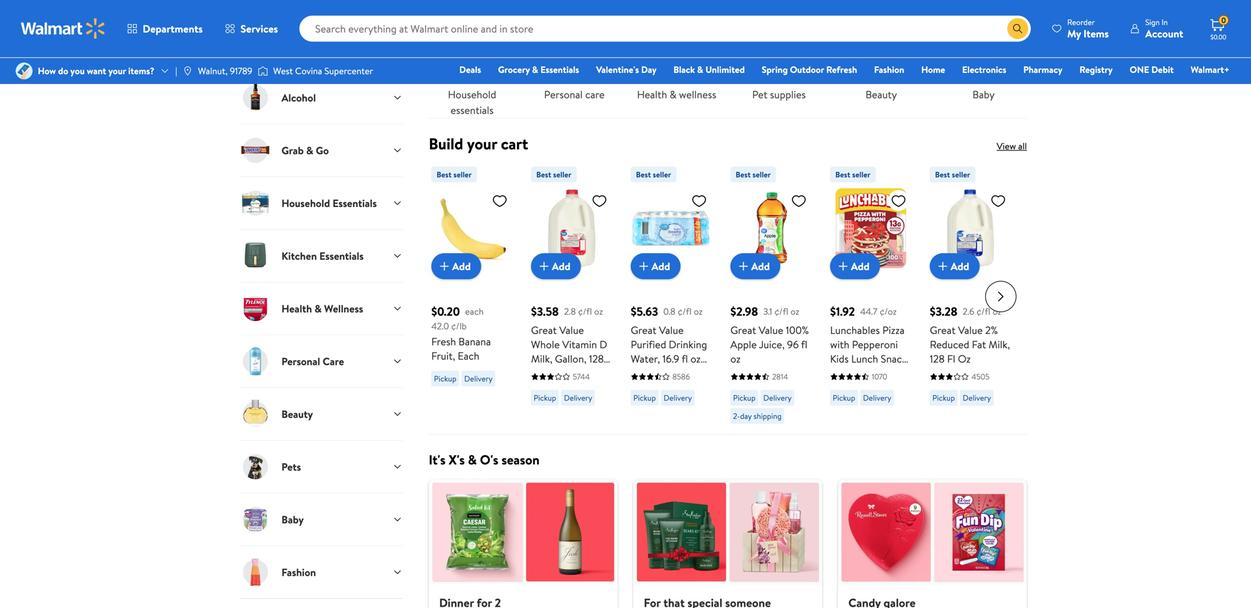 Task type: describe. For each thing, give the bounding box(es) containing it.
pharmacy
[[1023, 63, 1063, 76]]

128 inside $3.58 2.8 ¢/fl oz great value whole vitamin d milk, gallon, 128 fl oz
[[589, 352, 604, 366]]

¢/lb
[[451, 320, 467, 333]]

banana
[[459, 335, 491, 349]]

$3.58
[[531, 304, 559, 320]]

best for $1.92
[[835, 169, 850, 180]]

lunchables
[[830, 323, 880, 338]]

home link
[[915, 63, 951, 77]]

beauty for beauty link
[[866, 87, 897, 102]]

4.3
[[830, 366, 844, 381]]

registry link
[[1074, 63, 1119, 77]]

one debit link
[[1124, 63, 1180, 77]]

2.6
[[963, 305, 974, 318]]

view
[[997, 140, 1016, 152]]

build
[[429, 133, 463, 155]]

milk, for $3.28
[[989, 338, 1010, 352]]

electronics
[[962, 63, 1006, 76]]

2 list from the top
[[421, 480, 1035, 609]]

add button for $0.20
[[431, 253, 481, 280]]

grocery & essentials
[[498, 63, 579, 76]]

96
[[787, 338, 799, 352]]

oz
[[958, 352, 971, 366]]

pickup for $5.63
[[633, 393, 656, 404]]

great value 2% reduced fat milk, 128 fl oz image
[[930, 188, 1011, 269]]

add to cart image for $1.92
[[835, 259, 851, 274]]

day
[[641, 63, 657, 76]]

valentine's day link
[[590, 63, 663, 77]]

add for $5.63
[[652, 259, 670, 274]]

drinking
[[669, 338, 707, 352]]

health & wellness
[[282, 302, 363, 316]]

value for $2.98
[[759, 323, 783, 338]]

2814
[[772, 371, 788, 383]]

cart
[[501, 133, 528, 155]]

whole
[[531, 338, 560, 352]]

2.8
[[564, 305, 576, 318]]

pepperoni
[[852, 338, 898, 352]]

value for $5.63
[[659, 323, 684, 338]]

fashion inside fashion link
[[874, 63, 904, 76]]

oz inside $3.28 2.6 ¢/fl oz great value 2% reduced fat milk, 128 fl oz
[[993, 305, 1002, 318]]

unlimited
[[706, 63, 745, 76]]

great for $5.63
[[631, 323, 657, 338]]

oz right 0.8
[[694, 305, 703, 318]]

0 horizontal spatial your
[[108, 64, 126, 77]]

oz inside $1.92 44.7 ¢/oz lunchables pizza with pepperoni kids lunch snack, 4.3 oz tray
[[847, 366, 857, 381]]

6 best from the left
[[935, 169, 950, 180]]

best for $2.98
[[736, 169, 751, 180]]

6 best seller from the left
[[935, 169, 970, 180]]

2-day shipping
[[733, 411, 782, 422]]

$1.92
[[830, 304, 855, 320]]

items?
[[128, 64, 154, 77]]

6 seller from the left
[[952, 169, 970, 180]]

value for $3.58
[[559, 323, 584, 338]]

8586
[[673, 371, 690, 383]]

how
[[38, 64, 56, 77]]

home
[[921, 63, 945, 76]]

valentine's day
[[596, 63, 657, 76]]

covina
[[295, 64, 322, 77]]

3.1
[[763, 305, 772, 318]]

you
[[70, 64, 85, 77]]

search icon image
[[1013, 23, 1023, 34]]

one
[[1130, 63, 1149, 76]]

delivery for $1.92
[[863, 393, 891, 404]]

health for health & wellness
[[282, 302, 312, 316]]

personal for personal care
[[282, 354, 320, 369]]

5744
[[573, 371, 590, 383]]

services button
[[214, 13, 289, 44]]

lunchables pizza with pepperoni kids lunch snack, 4.3 oz tray image
[[830, 188, 912, 269]]

seller for $1.92
[[852, 169, 871, 180]]

health & wellness
[[637, 87, 716, 102]]

walnut,
[[198, 64, 228, 77]]

product group containing $0.20
[[431, 162, 513, 429]]

oz left juice,
[[731, 352, 741, 366]]

deals link
[[454, 63, 487, 77]]

health & wellness button
[[240, 282, 403, 335]]

$5.63 0.8 ¢/fl oz great value purified drinking water, 16.9 fl oz bottles, 40 count
[[631, 304, 711, 381]]

fl for $5.63
[[682, 352, 688, 366]]

fl inside $3.58 2.8 ¢/fl oz great value whole vitamin d milk, gallon, 128 fl oz
[[531, 366, 538, 381]]

pharmacy link
[[1018, 63, 1069, 77]]

great for $2.98
[[731, 323, 756, 338]]

add for $0.20
[[452, 259, 471, 274]]

seller for $0.20
[[454, 169, 472, 180]]

spring outdoor refresh link
[[756, 63, 863, 77]]

fat
[[972, 338, 986, 352]]

list containing household essentials
[[421, 0, 1035, 118]]

account
[[1145, 26, 1183, 41]]

grab & go
[[282, 143, 329, 158]]

¢/fl inside $3.28 2.6 ¢/fl oz great value 2% reduced fat milk, 128 fl oz
[[977, 305, 991, 318]]

registry
[[1080, 63, 1113, 76]]

juice,
[[759, 338, 785, 352]]

$3.58 2.8 ¢/fl oz great value whole vitamin d milk, gallon, 128 fl oz
[[531, 304, 607, 381]]

Search search field
[[300, 16, 1031, 42]]

walmart+
[[1191, 63, 1230, 76]]

42.0
[[431, 320, 449, 333]]

personal for personal care
[[544, 87, 583, 102]]

best seller for $5.63
[[636, 169, 671, 180]]

0 vertical spatial essentials
[[540, 63, 579, 76]]

add button for $1.92
[[830, 253, 880, 280]]

personal care button
[[240, 335, 403, 388]]

spring outdoor refresh
[[762, 63, 857, 76]]

do
[[58, 64, 68, 77]]

delivery for $3.58
[[564, 393, 592, 404]]

$5.63
[[631, 304, 658, 320]]

go
[[316, 143, 329, 158]]

¢/fl for $3.58
[[578, 305, 592, 318]]

outdoor
[[790, 63, 824, 76]]

0
[[1221, 15, 1226, 26]]

great value 100% apple juice, 96 fl oz image
[[731, 188, 812, 269]]

walnut, 91789
[[198, 64, 252, 77]]

oz up 100%
[[791, 305, 799, 318]]

milk, for $3.58
[[531, 352, 552, 366]]

add button for $5.63
[[631, 253, 681, 280]]

6 add to cart image from the left
[[935, 259, 951, 274]]

add for $3.58
[[552, 259, 571, 274]]

best seller for $3.58
[[536, 169, 571, 180]]

household for household essentials
[[448, 87, 496, 102]]

grab & go button
[[240, 124, 403, 177]]

essentials
[[451, 103, 494, 117]]

sign in account
[[1145, 17, 1183, 41]]

health for health & wellness
[[637, 87, 667, 102]]

2%
[[985, 323, 998, 338]]

40
[[668, 366, 681, 381]]

alcohol
[[282, 90, 316, 105]]

sign in to add to favorites list, great value 100% apple juice, 96 fl oz image
[[791, 193, 807, 209]]

grocery & essentials link
[[492, 63, 585, 77]]



Task type: vqa. For each thing, say whether or not it's contained in the screenshot.


Task type: locate. For each thing, give the bounding box(es) containing it.
reorder
[[1067, 17, 1095, 28]]

baby link
[[940, 0, 1027, 102]]

100%
[[786, 323, 809, 338]]

care
[[323, 354, 344, 369]]

seller for $3.58
[[553, 169, 571, 180]]

product group containing $5.63
[[631, 162, 712, 429]]

& left 'wellness'
[[670, 87, 677, 102]]

¢/fl right 0.8
[[678, 305, 692, 318]]

3 best from the left
[[636, 169, 651, 180]]

refresh
[[826, 63, 857, 76]]

oz right 4.3
[[847, 366, 857, 381]]

value down 0.8
[[659, 323, 684, 338]]

add button up $5.63
[[631, 253, 681, 280]]

pickup down 4.3
[[833, 393, 855, 404]]

product group containing $3.58
[[531, 162, 613, 429]]

1 value from the left
[[559, 323, 584, 338]]

d
[[600, 338, 607, 352]]

health & wellness link
[[633, 0, 720, 102]]

best up great value whole vitamin d milk, gallon, 128 fl oz image at the top left
[[536, 169, 551, 180]]

44.7
[[860, 305, 878, 318]]

2 128 from the left
[[930, 352, 945, 366]]

water,
[[631, 352, 660, 366]]

value inside the "$2.98 3.1 ¢/fl oz great value 100% apple juice, 96 fl oz"
[[759, 323, 783, 338]]

3 add button from the left
[[631, 253, 681, 280]]

add button up $1.92 on the right of page
[[830, 253, 880, 280]]

0 horizontal spatial personal
[[282, 354, 320, 369]]

wellness
[[324, 302, 363, 316]]

3 value from the left
[[759, 323, 783, 338]]

add to cart image up the $3.58
[[536, 259, 552, 274]]

milk, inside $3.28 2.6 ¢/fl oz great value 2% reduced fat milk, 128 fl oz
[[989, 338, 1010, 352]]

¢/fl for $5.63
[[678, 305, 692, 318]]

delivery down each
[[464, 373, 493, 384]]

1 list item from the left
[[421, 480, 626, 609]]

pizza
[[883, 323, 905, 338]]

oz down 'whole'
[[540, 366, 550, 381]]

oz right 2.8
[[594, 305, 603, 318]]

1 horizontal spatial 128
[[930, 352, 945, 366]]

add button up $2.98
[[731, 253, 780, 280]]

4 add button from the left
[[731, 253, 780, 280]]

beauty
[[866, 87, 897, 102], [282, 407, 313, 421]]

1 ¢/fl from the left
[[578, 305, 592, 318]]

128
[[589, 352, 604, 366], [930, 352, 945, 366]]

household essentials link
[[429, 0, 515, 118]]

best up great value purified drinking water, 16.9 fl oz bottles, 40 count image
[[636, 169, 651, 180]]

next slide for product carousel list image
[[985, 281, 1017, 312]]

2-
[[733, 411, 740, 422]]

4 ¢/fl from the left
[[977, 305, 991, 318]]

3 ¢/fl from the left
[[775, 305, 788, 318]]

1 great from the left
[[531, 323, 557, 338]]

oz right "16.9"
[[691, 352, 701, 366]]

value inside $3.28 2.6 ¢/fl oz great value 2% reduced fat milk, 128 fl oz
[[958, 323, 983, 338]]

wellness
[[679, 87, 716, 102]]

& for unlimited
[[697, 63, 703, 76]]

1 add from the left
[[452, 259, 471, 274]]

$0.20
[[431, 304, 460, 320]]

fl
[[947, 352, 956, 366]]

household up essentials
[[448, 87, 496, 102]]

fl inside $5.63 0.8 ¢/fl oz great value purified drinking water, 16.9 fl oz bottles, 40 count
[[682, 352, 688, 366]]

add for $2.98
[[751, 259, 770, 274]]

great down $3.28
[[930, 323, 956, 338]]

 image for how do you want your items?
[[16, 63, 33, 80]]

& for essentials
[[532, 63, 538, 76]]

household essentials button
[[240, 177, 403, 229]]

add to cart image for $3.58
[[536, 259, 552, 274]]

bottles,
[[631, 366, 666, 381]]

pickup down fruit, at the left of page
[[434, 373, 457, 384]]

2 add button from the left
[[531, 253, 581, 280]]

1 best from the left
[[437, 169, 452, 180]]

0 vertical spatial personal
[[544, 87, 583, 102]]

in
[[1162, 17, 1168, 28]]

128 inside $3.28 2.6 ¢/fl oz great value 2% reduced fat milk, 128 fl oz
[[930, 352, 945, 366]]

product group
[[431, 162, 513, 429], [531, 162, 613, 429], [631, 162, 712, 429], [731, 162, 812, 429], [830, 162, 912, 429], [930, 162, 1011, 429]]

essentials up 'kitchen essentials'
[[333, 196, 377, 210]]

& right the x's
[[468, 451, 477, 469]]

& for go
[[306, 143, 313, 158]]

delivery down 8586
[[664, 393, 692, 404]]

3 add from the left
[[652, 259, 670, 274]]

1 best seller from the left
[[437, 169, 472, 180]]

add up the 44.7
[[851, 259, 870, 274]]

1 list from the top
[[421, 0, 1035, 118]]

fashion left home
[[874, 63, 904, 76]]

3 great from the left
[[731, 323, 756, 338]]

best down the build
[[437, 169, 452, 180]]

great value whole vitamin d milk, gallon, 128 fl oz image
[[531, 188, 613, 269]]

pickup for $3.58
[[534, 393, 556, 404]]

 image
[[258, 65, 268, 78]]

3 product group from the left
[[631, 162, 712, 429]]

household down grab & go
[[282, 196, 330, 210]]

product group containing $3.28
[[930, 162, 1011, 429]]

best seller for $0.20
[[437, 169, 472, 180]]

add button up $3.28
[[930, 253, 980, 280]]

fl right "16.9"
[[682, 352, 688, 366]]

fresh banana fruit, each image
[[431, 188, 513, 269]]

seller for $2.98
[[753, 169, 771, 180]]

baby inside "link"
[[973, 87, 995, 102]]

¢/fl right the '3.1'
[[775, 305, 788, 318]]

1 seller from the left
[[454, 169, 472, 180]]

$1.92 44.7 ¢/oz lunchables pizza with pepperoni kids lunch snack, 4.3 oz tray
[[830, 304, 910, 381]]

value inside $3.58 2.8 ¢/fl oz great value whole vitamin d milk, gallon, 128 fl oz
[[559, 323, 584, 338]]

0 horizontal spatial fashion
[[282, 566, 316, 580]]

1 horizontal spatial beauty
[[866, 87, 897, 102]]

add button up $0.20
[[431, 253, 481, 280]]

personal care
[[544, 87, 605, 102]]

add to cart image up $2.98
[[736, 259, 751, 274]]

0 vertical spatial baby
[[973, 87, 995, 102]]

2 great from the left
[[631, 323, 657, 338]]

baby for baby "link"
[[973, 87, 995, 102]]

1 vertical spatial essentials
[[333, 196, 377, 210]]

fl for $2.98
[[801, 338, 808, 352]]

value down 2.6
[[958, 323, 983, 338]]

beauty link
[[838, 0, 925, 102]]

0 vertical spatial beauty
[[866, 87, 897, 102]]

¢/fl inside the "$2.98 3.1 ¢/fl oz great value 100% apple juice, 96 fl oz"
[[775, 305, 788, 318]]

great inside $3.58 2.8 ¢/fl oz great value whole vitamin d milk, gallon, 128 fl oz
[[531, 323, 557, 338]]

fashion down baby dropdown button on the left bottom
[[282, 566, 316, 580]]

6 product group from the left
[[930, 162, 1011, 429]]

delivery for $5.63
[[664, 393, 692, 404]]

baby for baby dropdown button on the left bottom
[[282, 513, 304, 527]]

6 add from the left
[[951, 259, 969, 274]]

x's
[[449, 451, 465, 469]]

128 up 5744
[[589, 352, 604, 366]]

best seller
[[437, 169, 472, 180], [536, 169, 571, 180], [636, 169, 671, 180], [736, 169, 771, 180], [835, 169, 871, 180], [935, 169, 970, 180]]

0 horizontal spatial baby
[[282, 513, 304, 527]]

apple
[[731, 338, 757, 352]]

add to cart image up $5.63
[[636, 259, 652, 274]]

128 left fl
[[930, 352, 945, 366]]

$2.98
[[731, 304, 758, 320]]

4 best seller from the left
[[736, 169, 771, 180]]

delivery down 4505
[[963, 393, 991, 404]]

best seller up great value 2% reduced fat milk, 128 fl oz image
[[935, 169, 970, 180]]

essentials inside dropdown button
[[333, 196, 377, 210]]

milk,
[[989, 338, 1010, 352], [531, 352, 552, 366]]

5 add button from the left
[[830, 253, 880, 280]]

pickup down fl
[[933, 393, 955, 404]]

beauty button
[[240, 388, 403, 441]]

baby down electronics link
[[973, 87, 995, 102]]

household essentials
[[448, 87, 496, 117]]

household essentials
[[282, 196, 377, 210]]

baby down pets
[[282, 513, 304, 527]]

list item
[[421, 480, 626, 609], [626, 480, 830, 609], [830, 480, 1035, 609]]

pickup for $1.92
[[833, 393, 855, 404]]

0 horizontal spatial beauty
[[282, 407, 313, 421]]

|
[[175, 64, 177, 77]]

kitchen essentials
[[282, 249, 364, 263]]

best seller up great value purified drinking water, 16.9 fl oz bottles, 40 count image
[[636, 169, 671, 180]]

best for $3.58
[[536, 169, 551, 180]]

4 value from the left
[[958, 323, 983, 338]]

5 add to cart image from the left
[[835, 259, 851, 274]]

0 vertical spatial list
[[421, 0, 1035, 118]]

0 horizontal spatial milk,
[[531, 352, 552, 366]]

pickup down gallon,
[[534, 393, 556, 404]]

best for $0.20
[[437, 169, 452, 180]]

 image right |
[[182, 66, 193, 76]]

household for household essentials
[[282, 196, 330, 210]]

grab
[[282, 143, 304, 158]]

pets
[[282, 460, 301, 474]]

5 best seller from the left
[[835, 169, 871, 180]]

& for wellness
[[670, 87, 677, 102]]

1 horizontal spatial  image
[[182, 66, 193, 76]]

count
[[683, 366, 711, 381]]

supercenter
[[324, 64, 373, 77]]

best seller up lunchables pizza with pepperoni kids lunch snack, 4.3 oz tray image
[[835, 169, 871, 180]]

personal
[[544, 87, 583, 102], [282, 354, 320, 369]]

1 128 from the left
[[589, 352, 604, 366]]

best seller up great value whole vitamin d milk, gallon, 128 fl oz image at the top left
[[536, 169, 571, 180]]

& right "black"
[[697, 63, 703, 76]]

health inside the health & wellness dropdown button
[[282, 302, 312, 316]]

black
[[674, 63, 695, 76]]

&
[[532, 63, 538, 76], [697, 63, 703, 76], [670, 87, 677, 102], [306, 143, 313, 158], [315, 302, 322, 316], [468, 451, 477, 469]]

1 vertical spatial beauty
[[282, 407, 313, 421]]

1 vertical spatial fashion
[[282, 566, 316, 580]]

add to cart image for $0.20
[[437, 259, 452, 274]]

best up lunchables pizza with pepperoni kids lunch snack, 4.3 oz tray image
[[835, 169, 850, 180]]

reorder my items
[[1067, 17, 1109, 41]]

delivery down 1070
[[863, 393, 891, 404]]

oz
[[594, 305, 603, 318], [694, 305, 703, 318], [791, 305, 799, 318], [993, 305, 1002, 318], [691, 352, 701, 366], [731, 352, 741, 366], [540, 366, 550, 381], [847, 366, 857, 381]]

0 vertical spatial health
[[637, 87, 667, 102]]

add up the '3.1'
[[751, 259, 770, 274]]

pet supplies
[[752, 87, 806, 102]]

¢/fl inside $5.63 0.8 ¢/fl oz great value purified drinking water, 16.9 fl oz bottles, 40 count
[[678, 305, 692, 318]]

health down the day
[[637, 87, 667, 102]]

product group containing $2.98
[[731, 162, 812, 429]]

health left the wellness
[[282, 302, 312, 316]]

2 add from the left
[[552, 259, 571, 274]]

sign in to add to favorites list, great value 2% reduced fat milk, 128 fl oz image
[[991, 193, 1006, 209]]

¢/fl inside $3.58 2.8 ¢/fl oz great value whole vitamin d milk, gallon, 128 fl oz
[[578, 305, 592, 318]]

list
[[421, 0, 1035, 118], [421, 480, 1035, 609]]

add up each
[[452, 259, 471, 274]]

sign
[[1145, 17, 1160, 28]]

sign in to add to favorites list, fresh banana fruit, each image
[[492, 193, 508, 209]]

kitchen essentials button
[[240, 229, 403, 282]]

milk, right fat
[[989, 338, 1010, 352]]

0 horizontal spatial  image
[[16, 63, 33, 80]]

great for $3.58
[[531, 323, 557, 338]]

add button for $3.58
[[531, 253, 581, 280]]

2 vertical spatial essentials
[[319, 249, 364, 263]]

kitchen
[[282, 249, 317, 263]]

best for $5.63
[[636, 169, 651, 180]]

delivery for $2.98
[[763, 393, 792, 404]]

best seller for $1.92
[[835, 169, 871, 180]]

2 best from the left
[[536, 169, 551, 180]]

departments
[[143, 22, 203, 36]]

health inside health & wellness link
[[637, 87, 667, 102]]

add to cart image for $2.98
[[736, 259, 751, 274]]

great inside $3.28 2.6 ¢/fl oz great value 2% reduced fat milk, 128 fl oz
[[930, 323, 956, 338]]

great inside the "$2.98 3.1 ¢/fl oz great value 100% apple juice, 96 fl oz"
[[731, 323, 756, 338]]

services
[[241, 22, 278, 36]]

baby button
[[240, 493, 403, 546]]

1 vertical spatial household
[[282, 196, 330, 210]]

pickup down bottles,
[[633, 393, 656, 404]]

2 list item from the left
[[626, 480, 830, 609]]

3 seller from the left
[[653, 169, 671, 180]]

4 add to cart image from the left
[[736, 259, 751, 274]]

2 value from the left
[[659, 323, 684, 338]]

milk, left gallon,
[[531, 352, 552, 366]]

essentials for kitchen essentials
[[319, 249, 364, 263]]

sign in to add to favorites list, great value whole vitamin d milk, gallon, 128 fl oz image
[[592, 193, 607, 209]]

seller up great value 100% apple juice, 96 fl oz image
[[753, 169, 771, 180]]

seller up great value 2% reduced fat milk, 128 fl oz image
[[952, 169, 970, 180]]

essentials for household essentials
[[333, 196, 377, 210]]

essentials right kitchen
[[319, 249, 364, 263]]

fashion link
[[868, 63, 910, 77]]

0 vertical spatial your
[[108, 64, 126, 77]]

5 seller from the left
[[852, 169, 871, 180]]

1 horizontal spatial fashion
[[874, 63, 904, 76]]

value inside $5.63 0.8 ¢/fl oz great value purified drinking water, 16.9 fl oz bottles, 40 count
[[659, 323, 684, 338]]

essentials up personal care
[[540, 63, 579, 76]]

0 horizontal spatial fl
[[531, 366, 538, 381]]

valentine's
[[596, 63, 639, 76]]

1 add to cart image from the left
[[437, 259, 452, 274]]

seller up great value purified drinking water, 16.9 fl oz bottles, 40 count image
[[653, 169, 671, 180]]

& left the wellness
[[315, 302, 322, 316]]

6 add button from the left
[[930, 253, 980, 280]]

1 horizontal spatial your
[[467, 133, 497, 155]]

1 vertical spatial personal
[[282, 354, 320, 369]]

3 add to cart image from the left
[[636, 259, 652, 274]]

all
[[1018, 140, 1027, 152]]

add button for $2.98
[[731, 253, 780, 280]]

day
[[740, 411, 752, 422]]

sign in to add to favorites list, lunchables pizza with pepperoni kids lunch snack, 4.3 oz tray image
[[891, 193, 906, 209]]

oz up 2%
[[993, 305, 1002, 318]]

pickup up day
[[733, 393, 756, 404]]

beauty up pets
[[282, 407, 313, 421]]

fl right 96 on the bottom
[[801, 338, 808, 352]]

seller up lunchables pizza with pepperoni kids lunch snack, 4.3 oz tray image
[[852, 169, 871, 180]]

& left go
[[306, 143, 313, 158]]

¢/fl for $2.98
[[775, 305, 788, 318]]

great down $2.98
[[731, 323, 756, 338]]

great value purified drinking water, 16.9 fl oz bottles, 40 count image
[[631, 188, 712, 269]]

fl down 'whole'
[[531, 366, 538, 381]]

add for $1.92
[[851, 259, 870, 274]]

beauty for beauty dropdown button
[[282, 407, 313, 421]]

2 product group from the left
[[531, 162, 613, 429]]

view all link
[[997, 140, 1027, 152]]

4 best from the left
[[736, 169, 751, 180]]

seller for $5.63
[[653, 169, 671, 180]]

1 vertical spatial health
[[282, 302, 312, 316]]

delivery up shipping
[[763, 393, 792, 404]]

1 product group from the left
[[431, 162, 513, 429]]

best up great value 2% reduced fat milk, 128 fl oz image
[[935, 169, 950, 180]]

1 horizontal spatial personal
[[544, 87, 583, 102]]

2 best seller from the left
[[536, 169, 571, 180]]

great
[[531, 323, 557, 338], [631, 323, 657, 338], [731, 323, 756, 338], [930, 323, 956, 338]]

3 best seller from the left
[[636, 169, 671, 180]]

seller
[[454, 169, 472, 180], [553, 169, 571, 180], [653, 169, 671, 180], [753, 169, 771, 180], [852, 169, 871, 180], [952, 169, 970, 180]]

product group containing $1.92
[[830, 162, 912, 429]]

add to cart image up $3.28
[[935, 259, 951, 274]]

best seller down the build
[[437, 169, 472, 180]]

add up 2.6
[[951, 259, 969, 274]]

2 horizontal spatial fl
[[801, 338, 808, 352]]

1 horizontal spatial health
[[637, 87, 667, 102]]

 image
[[16, 63, 33, 80], [182, 66, 193, 76]]

add to cart image
[[437, 259, 452, 274], [536, 259, 552, 274], [636, 259, 652, 274], [736, 259, 751, 274], [835, 259, 851, 274], [935, 259, 951, 274]]

baby inside dropdown button
[[282, 513, 304, 527]]

best seller for $2.98
[[736, 169, 771, 180]]

household inside dropdown button
[[282, 196, 330, 210]]

items
[[1084, 26, 1109, 41]]

o's
[[480, 451, 498, 469]]

2 ¢/fl from the left
[[678, 305, 692, 318]]

value down 2.8
[[559, 323, 584, 338]]

& right grocery
[[532, 63, 538, 76]]

personal inside dropdown button
[[282, 354, 320, 369]]

 image for walnut, 91789
[[182, 66, 193, 76]]

2 seller from the left
[[553, 169, 571, 180]]

sign in to add to favorites list, great value purified drinking water, 16.9 fl oz bottles, 40 count image
[[691, 193, 707, 209]]

4 product group from the left
[[731, 162, 812, 429]]

beauty down fashion link
[[866, 87, 897, 102]]

delivery down 5744
[[564, 393, 592, 404]]

care
[[585, 87, 605, 102]]

2 add to cart image from the left
[[536, 259, 552, 274]]

value down the '3.1'
[[759, 323, 783, 338]]

5 add from the left
[[851, 259, 870, 274]]

add button up the $3.58
[[531, 253, 581, 280]]

1 add button from the left
[[431, 253, 481, 280]]

pickup for $2.98
[[733, 393, 756, 404]]

0 vertical spatial fashion
[[874, 63, 904, 76]]

& for wellness
[[315, 302, 322, 316]]

4 add from the left
[[751, 259, 770, 274]]

add to cart image up $1.92 on the right of page
[[835, 259, 851, 274]]

0 horizontal spatial health
[[282, 302, 312, 316]]

1 horizontal spatial milk,
[[989, 338, 1010, 352]]

beauty inside dropdown button
[[282, 407, 313, 421]]

fashion inside fashion "dropdown button"
[[282, 566, 316, 580]]

0 horizontal spatial household
[[282, 196, 330, 210]]

1 vertical spatial baby
[[282, 513, 304, 527]]

5 best from the left
[[835, 169, 850, 180]]

add up 0.8
[[652, 259, 670, 274]]

5 product group from the left
[[830, 162, 912, 429]]

add up 2.8
[[552, 259, 571, 274]]

fruit,
[[431, 349, 455, 363]]

 image left how
[[16, 63, 33, 80]]

add to cart image up $0.20
[[437, 259, 452, 274]]

great down the $3.58
[[531, 323, 557, 338]]

4505
[[972, 371, 990, 383]]

walmart image
[[21, 18, 106, 39]]

1 horizontal spatial fl
[[682, 352, 688, 366]]

electronics link
[[956, 63, 1012, 77]]

best seller up great value 100% apple juice, 96 fl oz image
[[736, 169, 771, 180]]

beauty inside list
[[866, 87, 897, 102]]

seller down build your cart
[[454, 169, 472, 180]]

it's
[[429, 451, 446, 469]]

milk, inside $3.58 2.8 ¢/fl oz great value whole vitamin d milk, gallon, 128 fl oz
[[531, 352, 552, 366]]

fl inside the "$2.98 3.1 ¢/fl oz great value 100% apple juice, 96 fl oz"
[[801, 338, 808, 352]]

3 list item from the left
[[830, 480, 1035, 609]]

¢/fl right 2.8
[[578, 305, 592, 318]]

1 horizontal spatial baby
[[973, 87, 995, 102]]

black & unlimited link
[[668, 63, 751, 77]]

add button
[[431, 253, 481, 280], [531, 253, 581, 280], [631, 253, 681, 280], [731, 253, 780, 280], [830, 253, 880, 280], [930, 253, 980, 280]]

4 seller from the left
[[753, 169, 771, 180]]

0 horizontal spatial 128
[[589, 352, 604, 366]]

best up great value 100% apple juice, 96 fl oz image
[[736, 169, 751, 180]]

your left cart
[[467, 133, 497, 155]]

your right want
[[108, 64, 126, 77]]

great inside $5.63 0.8 ¢/fl oz great value purified drinking water, 16.9 fl oz bottles, 40 count
[[631, 323, 657, 338]]

1 horizontal spatial household
[[448, 87, 496, 102]]

4 great from the left
[[930, 323, 956, 338]]

add to cart image for $5.63
[[636, 259, 652, 274]]

seller up great value whole vitamin d milk, gallon, 128 fl oz image at the top left
[[553, 169, 571, 180]]

value
[[559, 323, 584, 338], [659, 323, 684, 338], [759, 323, 783, 338], [958, 323, 983, 338]]

essentials inside "dropdown button"
[[319, 249, 364, 263]]

it's x's & o's season
[[429, 451, 540, 469]]

1 vertical spatial your
[[467, 133, 497, 155]]

with
[[830, 338, 850, 352]]

great down $5.63
[[631, 323, 657, 338]]

1 vertical spatial list
[[421, 480, 1035, 609]]

91789
[[230, 64, 252, 77]]

Walmart Site-Wide search field
[[300, 16, 1031, 42]]

snack,
[[881, 352, 910, 366]]

deals
[[459, 63, 481, 76]]

health
[[637, 87, 667, 102], [282, 302, 312, 316]]

0 vertical spatial household
[[448, 87, 496, 102]]

¢/fl right 2.6
[[977, 305, 991, 318]]

each
[[465, 305, 484, 318]]

each
[[458, 349, 479, 363]]



